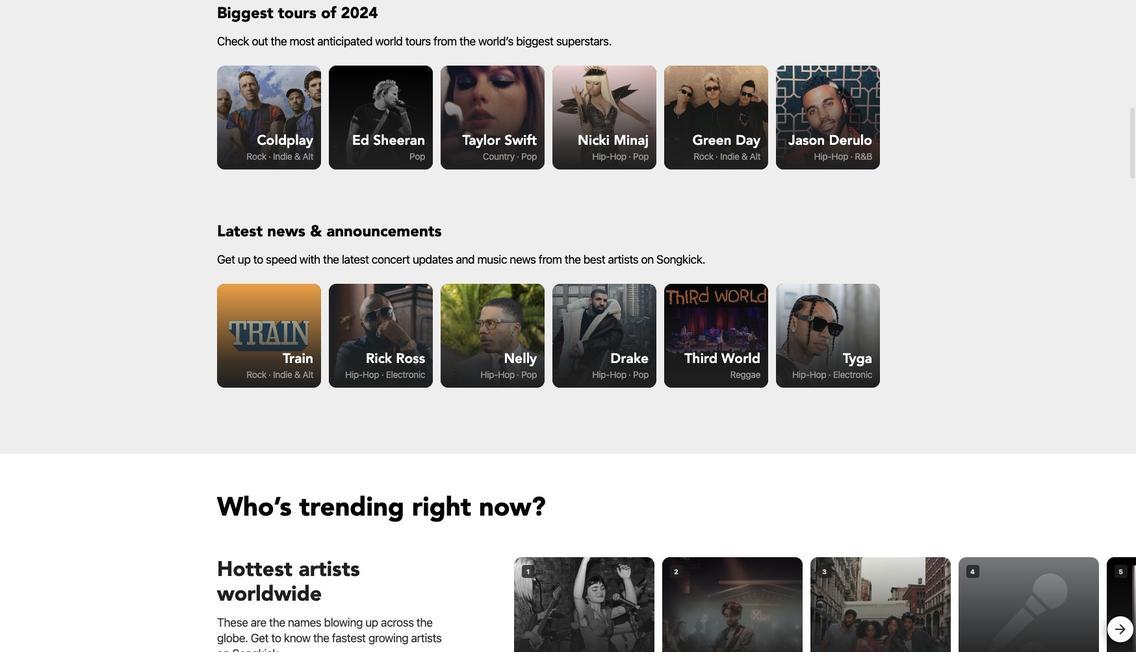 Task type: locate. For each thing, give the bounding box(es) containing it.
artists inside these are the names blowing up across the globe. get to know the fastest growing artists on songkick.
[[411, 632, 442, 646]]

the right across
[[417, 616, 433, 630]]

alt inside green day rock · indie & alt
[[750, 151, 761, 162]]

alt down the train
[[303, 369, 313, 380]]

on inside these are the names blowing up across the globe. get to know the fastest growing artists on songkick.
[[217, 647, 230, 653]]

pop inside nelly hip-hop · pop
[[522, 369, 537, 380]]

from left best
[[539, 253, 562, 267]]

0 horizontal spatial get
[[217, 253, 235, 267]]

on for hottest artists worldwide
[[217, 647, 230, 653]]

pop
[[410, 151, 425, 162], [522, 151, 537, 162], [633, 151, 649, 162], [522, 369, 537, 380], [633, 369, 649, 380]]

2024
[[341, 3, 378, 24]]

rock inside coldplay rock · indie & alt
[[247, 151, 266, 162]]

·
[[269, 151, 271, 162], [517, 151, 519, 162], [629, 151, 631, 162], [716, 151, 718, 162], [851, 151, 853, 162], [269, 369, 271, 380], [381, 369, 384, 380], [517, 369, 519, 380], [629, 369, 631, 380], [829, 369, 831, 380]]

alt down day
[[750, 151, 761, 162]]

2 link
[[662, 558, 803, 653]]

tyga hip-hop · electronic
[[793, 350, 873, 380]]

electronic down the 'tyga'
[[833, 369, 873, 380]]

hop inside rick ross hip-hop · electronic
[[363, 369, 379, 380]]

electronic inside rick ross hip-hop · electronic
[[386, 369, 425, 380]]

1 vertical spatial to
[[271, 632, 281, 646]]

&
[[294, 151, 301, 162], [742, 151, 748, 162], [310, 221, 322, 243], [294, 369, 301, 380]]

0 vertical spatial tours
[[278, 3, 317, 24]]

up inside these are the names blowing up across the globe. get to know the fastest growing artists on songkick.
[[366, 616, 378, 630]]

artists up blowing
[[299, 556, 360, 585]]

nelly
[[504, 350, 537, 369]]

nicki
[[578, 131, 610, 150]]

latest
[[217, 221, 263, 243]]

hip- inside nicki minaj hip-hop · pop
[[593, 151, 610, 162]]

hip- inside drake hip-hop · pop
[[593, 369, 610, 380]]

indie inside green day rock · indie & alt
[[721, 151, 740, 162]]

& inside green day rock · indie & alt
[[742, 151, 748, 162]]

tours right world in the top left of the page
[[406, 34, 431, 48]]

artists
[[608, 253, 639, 267], [299, 556, 360, 585], [411, 632, 442, 646]]

& down the train
[[294, 369, 301, 380]]

news up speed
[[267, 221, 306, 243]]

0 horizontal spatial songkick.
[[232, 647, 281, 653]]

derulo
[[829, 131, 873, 150]]

indie down coldplay in the top left of the page
[[273, 151, 292, 162]]

4 link
[[959, 558, 1099, 653]]

1 horizontal spatial electronic
[[833, 369, 873, 380]]

· inside drake hip-hop · pop
[[629, 369, 631, 380]]

1 horizontal spatial to
[[271, 632, 281, 646]]

names
[[288, 616, 321, 630]]

worldwide
[[217, 580, 322, 609]]

alt
[[303, 151, 313, 162], [750, 151, 761, 162], [303, 369, 313, 380]]

music
[[478, 253, 507, 267]]

pop down minaj at the top right of page
[[633, 151, 649, 162]]

on down globe.
[[217, 647, 230, 653]]

1 horizontal spatial up
[[366, 616, 378, 630]]

alt inside train rock · indie & alt
[[303, 369, 313, 380]]

the right are
[[269, 616, 285, 630]]

train rock · indie & alt
[[247, 350, 313, 380]]

electronic inside tyga hip-hop · electronic
[[833, 369, 873, 380]]

pop down sheeran
[[410, 151, 425, 162]]

1 horizontal spatial artists
[[411, 632, 442, 646]]

2 vertical spatial artists
[[411, 632, 442, 646]]

hottest
[[217, 556, 293, 585]]

0 vertical spatial to
[[253, 253, 263, 267]]

2 horizontal spatial artists
[[608, 253, 639, 267]]

alt inside coldplay rock · indie & alt
[[303, 151, 313, 162]]

fastest
[[332, 632, 366, 646]]

drake hip-hop · pop
[[593, 350, 649, 380]]

pop inside nicki minaj hip-hop · pop
[[633, 151, 649, 162]]

1 vertical spatial artists
[[299, 556, 360, 585]]

· inside nicki minaj hip-hop · pop
[[629, 151, 631, 162]]

get down latest
[[217, 253, 235, 267]]

indie down the train
[[273, 369, 292, 380]]

are
[[251, 616, 267, 630]]

hop inside tyga hip-hop · electronic
[[810, 369, 827, 380]]

1 electronic from the left
[[386, 369, 425, 380]]

reggae
[[731, 369, 761, 380]]

0 horizontal spatial on
[[217, 647, 230, 653]]

electronic
[[386, 369, 425, 380], [833, 369, 873, 380]]

get inside these are the names blowing up across the globe. get to know the fastest growing artists on songkick.
[[251, 632, 269, 646]]

1 horizontal spatial get
[[251, 632, 269, 646]]

of
[[321, 3, 336, 24]]

hip- inside rick ross hip-hop · electronic
[[345, 369, 363, 380]]

hop inside drake hip-hop · pop
[[610, 369, 627, 380]]

1 vertical spatial tours
[[406, 34, 431, 48]]

artists inside hottest artists worldwide
[[299, 556, 360, 585]]

songkick. for hottest artists worldwide
[[232, 647, 281, 653]]

superstars.
[[556, 34, 612, 48]]

news right music
[[510, 253, 536, 267]]

coldplay rock · indie & alt
[[247, 131, 313, 162]]

2
[[674, 568, 679, 576]]

alt for 2024
[[303, 151, 313, 162]]

tyga
[[843, 350, 873, 369]]

0 horizontal spatial up
[[238, 253, 251, 267]]

& down coldplay in the top left of the page
[[294, 151, 301, 162]]

4
[[971, 568, 976, 576]]

to left the know
[[271, 632, 281, 646]]

0 vertical spatial up
[[238, 253, 251, 267]]

country
[[483, 151, 515, 162]]

minaj
[[614, 131, 649, 150]]

pop down nelly
[[522, 369, 537, 380]]

hop inside nicki minaj hip-hop · pop
[[610, 151, 627, 162]]

pop inside the taylor swift country · pop
[[522, 151, 537, 162]]

1 link
[[514, 558, 655, 653]]

up up growing
[[366, 616, 378, 630]]

from left the world's
[[434, 34, 457, 48]]

indie down "green"
[[721, 151, 740, 162]]

hottest artists worldwide
[[217, 556, 360, 609]]

0 vertical spatial songkick.
[[657, 253, 706, 267]]

1 horizontal spatial from
[[539, 253, 562, 267]]

hip-
[[593, 151, 610, 162], [814, 151, 832, 162], [345, 369, 363, 380], [481, 369, 498, 380], [593, 369, 610, 380], [793, 369, 810, 380]]

artists down across
[[411, 632, 442, 646]]

anticipated
[[317, 34, 373, 48]]

the down the names
[[313, 632, 329, 646]]

0 vertical spatial news
[[267, 221, 306, 243]]

1 vertical spatial news
[[510, 253, 536, 267]]

alt down coldplay in the top left of the page
[[303, 151, 313, 162]]

news
[[267, 221, 306, 243], [510, 253, 536, 267]]

globe.
[[217, 632, 248, 646]]

indie inside train rock · indie & alt
[[273, 369, 292, 380]]

the
[[271, 34, 287, 48], [460, 34, 476, 48], [323, 253, 339, 267], [565, 253, 581, 267], [269, 616, 285, 630], [417, 616, 433, 630], [313, 632, 329, 646]]

1 vertical spatial songkick.
[[232, 647, 281, 653]]

on right best
[[641, 253, 654, 267]]

1 horizontal spatial on
[[641, 253, 654, 267]]

train
[[283, 350, 313, 369]]

songkick. inside these are the names blowing up across the globe. get to know the fastest growing artists on songkick.
[[232, 647, 281, 653]]

hip- inside nelly hip-hop · pop
[[481, 369, 498, 380]]

trending
[[299, 490, 405, 526]]

1 vertical spatial get
[[251, 632, 269, 646]]

indie inside coldplay rock · indie & alt
[[273, 151, 292, 162]]

from
[[434, 34, 457, 48], [539, 253, 562, 267]]

0 vertical spatial on
[[641, 253, 654, 267]]

hop
[[610, 151, 627, 162], [832, 151, 849, 162], [363, 369, 379, 380], [498, 369, 515, 380], [610, 369, 627, 380], [810, 369, 827, 380]]

who's trending right now?
[[217, 490, 546, 526]]

to inside these are the names blowing up across the globe. get to know the fastest growing artists on songkick.
[[271, 632, 281, 646]]

· inside the taylor swift country · pop
[[517, 151, 519, 162]]

rick ross hip-hop · electronic
[[345, 350, 425, 380]]

to
[[253, 253, 263, 267], [271, 632, 281, 646]]

rock
[[247, 151, 266, 162], [694, 151, 714, 162], [247, 369, 266, 380]]

1 vertical spatial on
[[217, 647, 230, 653]]

electronic down ross
[[386, 369, 425, 380]]

1 horizontal spatial news
[[510, 253, 536, 267]]

1 horizontal spatial tours
[[406, 34, 431, 48]]

speed
[[266, 253, 297, 267]]

green day rock · indie & alt
[[693, 131, 761, 162]]

0 horizontal spatial to
[[253, 253, 263, 267]]

0 horizontal spatial from
[[434, 34, 457, 48]]

pop inside drake hip-hop · pop
[[633, 369, 649, 380]]

2 electronic from the left
[[833, 369, 873, 380]]

up down latest
[[238, 253, 251, 267]]

& down day
[[742, 151, 748, 162]]

updates
[[413, 253, 453, 267]]

indie
[[273, 151, 292, 162], [721, 151, 740, 162], [273, 369, 292, 380]]

get down are
[[251, 632, 269, 646]]

pop down drake
[[633, 369, 649, 380]]

1
[[527, 568, 530, 576]]

with
[[300, 253, 320, 267]]

songkick.
[[657, 253, 706, 267], [232, 647, 281, 653]]

on
[[641, 253, 654, 267], [217, 647, 230, 653]]

the right out
[[271, 34, 287, 48]]

0 vertical spatial artists
[[608, 253, 639, 267]]

0 horizontal spatial electronic
[[386, 369, 425, 380]]

the right with
[[323, 253, 339, 267]]

artists for latest news & announcements
[[608, 253, 639, 267]]

to left speed
[[253, 253, 263, 267]]

1 vertical spatial up
[[366, 616, 378, 630]]

rock inside train rock · indie & alt
[[247, 369, 266, 380]]

taylor swift country · pop
[[463, 131, 537, 162]]

0 horizontal spatial tours
[[278, 3, 317, 24]]

pop down swift on the left top of the page
[[522, 151, 537, 162]]

0 horizontal spatial artists
[[299, 556, 360, 585]]

artists right best
[[608, 253, 639, 267]]

pop for taylor swift
[[522, 151, 537, 162]]

hip- inside jason derulo hip-hop · r&b
[[814, 151, 832, 162]]

1 horizontal spatial songkick.
[[657, 253, 706, 267]]

tours up most
[[278, 3, 317, 24]]

tours
[[278, 3, 317, 24], [406, 34, 431, 48]]

& inside train rock · indie & alt
[[294, 369, 301, 380]]



Task type: describe. For each thing, give the bounding box(es) containing it.
swift
[[505, 131, 537, 150]]

concert
[[372, 253, 410, 267]]

· inside coldplay rock · indie & alt
[[269, 151, 271, 162]]

nelly hip-hop · pop
[[481, 350, 537, 380]]

know
[[284, 632, 311, 646]]

biggest
[[217, 3, 274, 24]]

pop inside the ed sheeran pop
[[410, 151, 425, 162]]

world's
[[479, 34, 514, 48]]

latest news & announcements
[[217, 221, 442, 243]]

best
[[584, 253, 606, 267]]

· inside rick ross hip-hop · electronic
[[381, 369, 384, 380]]

biggest tours of 2024
[[217, 3, 378, 24]]

out
[[252, 34, 268, 48]]

ed
[[352, 131, 369, 150]]

latest
[[342, 253, 369, 267]]

rock for latest news & announcements
[[247, 369, 266, 380]]

drake
[[611, 350, 649, 369]]

check
[[217, 34, 249, 48]]

1 vertical spatial from
[[539, 253, 562, 267]]

coldplay
[[257, 131, 313, 150]]

most
[[290, 34, 315, 48]]

check out the most anticipated world tours from the world's biggest superstars.
[[217, 34, 612, 48]]

biggest
[[516, 34, 554, 48]]

world
[[375, 34, 403, 48]]

jason derulo hip-hop · r&b
[[789, 131, 873, 162]]

pop for nelly
[[522, 369, 537, 380]]

get up to speed with the latest concert updates and music news from the best artists on songkick.
[[217, 253, 706, 267]]

these
[[217, 616, 248, 630]]

and
[[456, 253, 475, 267]]

the left best
[[565, 253, 581, 267]]

right
[[412, 490, 471, 526]]

rick
[[366, 350, 392, 369]]

green
[[693, 131, 732, 150]]

ed sheeran pop
[[352, 131, 425, 162]]

announcements
[[327, 221, 442, 243]]

5 link
[[1107, 558, 1137, 653]]

across
[[381, 616, 414, 630]]

· inside tyga hip-hop · electronic
[[829, 369, 831, 380]]

alt for announcements
[[303, 369, 313, 380]]

pop for drake
[[633, 369, 649, 380]]

jason
[[789, 131, 825, 150]]

these are the names blowing up across the globe. get to know the fastest growing artists on songkick.
[[217, 616, 442, 653]]

· inside train rock · indie & alt
[[269, 369, 271, 380]]

3 link
[[811, 558, 951, 653]]

day
[[736, 131, 761, 150]]

hop inside jason derulo hip-hop · r&b
[[832, 151, 849, 162]]

now?
[[479, 490, 546, 526]]

& up with
[[310, 221, 322, 243]]

taylor
[[463, 131, 501, 150]]

r&b
[[855, 151, 873, 162]]

sheeran
[[373, 131, 425, 150]]

hip- inside tyga hip-hop · electronic
[[793, 369, 810, 380]]

who's
[[217, 490, 292, 526]]

blowing
[[324, 616, 363, 630]]

rock for biggest tours of 2024
[[247, 151, 266, 162]]

& inside coldplay rock · indie & alt
[[294, 151, 301, 162]]

artists for hottest artists worldwide
[[411, 632, 442, 646]]

the left the world's
[[460, 34, 476, 48]]

indie for announcements
[[273, 369, 292, 380]]

0 vertical spatial from
[[434, 34, 457, 48]]

indie for 2024
[[273, 151, 292, 162]]

third world reggae
[[685, 350, 761, 380]]

hop inside nelly hip-hop · pop
[[498, 369, 515, 380]]

ross
[[396, 350, 425, 369]]

· inside green day rock · indie & alt
[[716, 151, 718, 162]]

growing
[[369, 632, 409, 646]]

songkick. for latest news & announcements
[[657, 253, 706, 267]]

world
[[722, 350, 761, 369]]

0 horizontal spatial news
[[267, 221, 306, 243]]

rock inside green day rock · indie & alt
[[694, 151, 714, 162]]

0 vertical spatial get
[[217, 253, 235, 267]]

· inside nelly hip-hop · pop
[[517, 369, 519, 380]]

third
[[685, 350, 718, 369]]

· inside jason derulo hip-hop · r&b
[[851, 151, 853, 162]]

on for latest news & announcements
[[641, 253, 654, 267]]

nicki minaj hip-hop · pop
[[578, 131, 649, 162]]

5
[[1119, 568, 1124, 576]]

3
[[823, 568, 827, 576]]



Task type: vqa. For each thing, say whether or not it's contained in the screenshot.
Coldplay Rock · Indie & Alt on the top left of the page
yes



